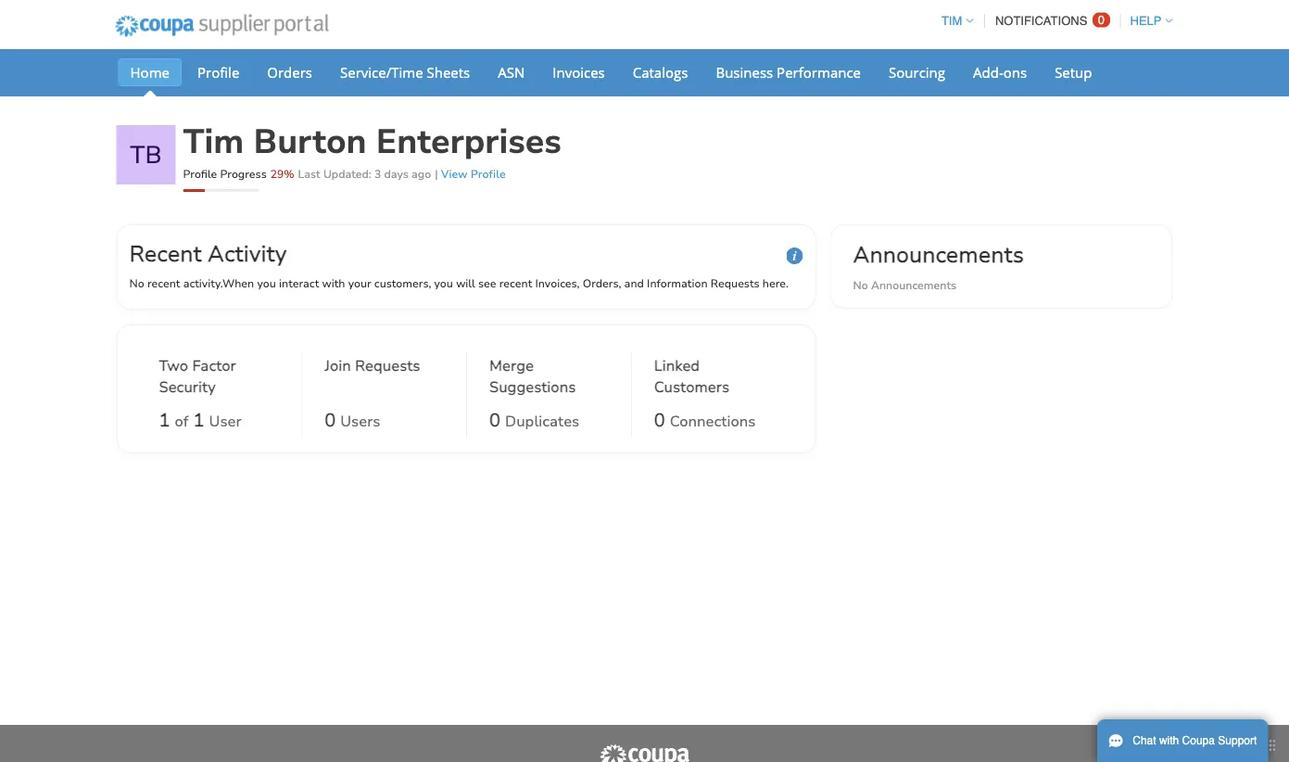 Task type: describe. For each thing, give the bounding box(es) containing it.
notifications 0
[[996, 13, 1105, 28]]

2 1 from the left
[[193, 408, 204, 433]]

suggestions
[[490, 377, 576, 397]]

two
[[159, 356, 188, 376]]

service/time sheets link
[[328, 58, 482, 86]]

join
[[325, 356, 351, 376]]

connections
[[670, 411, 756, 431]]

0 connections
[[654, 408, 756, 433]]

invoices link
[[541, 58, 617, 86]]

business performance
[[716, 63, 861, 82]]

|
[[435, 166, 438, 181]]

support
[[1219, 734, 1258, 747]]

0 vertical spatial requests
[[711, 276, 760, 291]]

announcements inside the announcements no announcements
[[872, 278, 957, 292]]

linked customers
[[654, 356, 730, 397]]

sourcing
[[889, 63, 946, 82]]

asn link
[[486, 58, 537, 86]]

chat
[[1133, 734, 1157, 747]]

announcements no announcements
[[854, 239, 1025, 292]]

0 users
[[325, 408, 381, 433]]

security
[[159, 377, 216, 397]]

tim link
[[934, 14, 974, 28]]

view profile link
[[441, 166, 506, 181]]

when
[[223, 276, 254, 291]]

invoices
[[553, 63, 605, 82]]

join requests
[[325, 356, 421, 376]]

help
[[1131, 14, 1162, 28]]

of
[[175, 411, 189, 431]]

tb image
[[116, 125, 176, 185]]

activity
[[208, 238, 287, 269]]

add-
[[974, 63, 1004, 82]]

0 vertical spatial announcements
[[854, 239, 1025, 270]]

help link
[[1123, 14, 1173, 28]]

service/time
[[340, 63, 423, 82]]

will
[[456, 276, 475, 291]]

no recent activity. when you interact with your customers, you will see recent invoices, orders, and information requests here.
[[129, 276, 789, 291]]

ago
[[412, 166, 431, 181]]

progress
[[220, 166, 267, 181]]

1 vertical spatial coupa supplier portal image
[[599, 744, 691, 762]]

sheets
[[427, 63, 470, 82]]

tim for tim burton enterprises profile progress 29% last updated: 3 days ago | view profile
[[183, 119, 244, 165]]

performance
[[777, 63, 861, 82]]

tim burton enterprises profile progress 29% last updated: 3 days ago | view profile
[[183, 119, 562, 181]]

add-ons
[[974, 63, 1028, 82]]

notifications
[[996, 14, 1088, 28]]

navigation containing notifications 0
[[934, 3, 1173, 39]]

two factor security
[[159, 356, 236, 397]]

ons
[[1004, 63, 1028, 82]]

merge suggestions link
[[490, 355, 609, 402]]

home
[[130, 63, 170, 82]]

catalogs link
[[621, 58, 700, 86]]

tb
[[130, 138, 162, 171]]

1 vertical spatial requests
[[355, 356, 421, 376]]

profile left 'progress'
[[183, 166, 217, 181]]

see
[[478, 276, 497, 291]]

0 for 0 users
[[325, 408, 336, 433]]

recent
[[129, 238, 202, 269]]

duplicates
[[505, 411, 580, 431]]

1 1 from the left
[[159, 408, 170, 433]]

coupa
[[1183, 734, 1216, 747]]

two factor security link
[[159, 355, 279, 402]]



Task type: locate. For each thing, give the bounding box(es) containing it.
linked customers link
[[654, 355, 774, 402]]

days
[[384, 166, 409, 181]]

tim up sourcing at right top
[[942, 14, 963, 28]]

no down "recent" on the left of the page
[[129, 276, 144, 291]]

0 horizontal spatial 1
[[159, 408, 170, 433]]

0 for 0 connections
[[654, 408, 666, 433]]

1 horizontal spatial with
[[1160, 734, 1180, 747]]

0 vertical spatial tim
[[942, 14, 963, 28]]

your
[[348, 276, 372, 291]]

users
[[341, 411, 381, 431]]

1 recent from the left
[[147, 276, 180, 291]]

information
[[647, 276, 708, 291]]

additional information image
[[787, 248, 803, 264]]

1 of 1 user
[[159, 408, 242, 433]]

linked
[[654, 356, 700, 376]]

tim up 'progress'
[[183, 119, 244, 165]]

asn
[[498, 63, 525, 82]]

home link
[[118, 58, 182, 86]]

with inside chat with coupa support button
[[1160, 734, 1180, 747]]

with right chat
[[1160, 734, 1180, 747]]

1 horizontal spatial requests
[[711, 276, 760, 291]]

1 horizontal spatial coupa supplier portal image
[[599, 744, 691, 762]]

navigation
[[934, 3, 1173, 39]]

0 horizontal spatial tim
[[183, 119, 244, 165]]

no right here.
[[854, 278, 869, 292]]

1 you from the left
[[257, 276, 276, 291]]

requests left here.
[[711, 276, 760, 291]]

sourcing link
[[877, 58, 958, 86]]

0 horizontal spatial with
[[322, 276, 345, 291]]

chat with coupa support
[[1133, 734, 1258, 747]]

1 left of
[[159, 408, 170, 433]]

merge
[[490, 356, 534, 376]]

0 for 0 duplicates
[[490, 408, 501, 433]]

1 horizontal spatial recent
[[500, 276, 532, 291]]

recent
[[147, 276, 180, 291], [500, 276, 532, 291]]

add-ons link
[[962, 58, 1040, 86]]

orders
[[267, 63, 312, 82]]

no
[[129, 276, 144, 291], [854, 278, 869, 292]]

orders link
[[255, 58, 325, 86]]

1 horizontal spatial tim
[[942, 14, 963, 28]]

2 recent from the left
[[500, 276, 532, 291]]

0 vertical spatial coupa supplier portal image
[[102, 3, 341, 49]]

profile right view
[[471, 166, 506, 181]]

3
[[375, 166, 381, 181]]

join requests link
[[325, 355, 421, 402]]

business
[[716, 63, 774, 82]]

updated:
[[324, 166, 372, 181]]

recent right see
[[500, 276, 532, 291]]

you right when
[[257, 276, 276, 291]]

0 horizontal spatial you
[[257, 276, 276, 291]]

0 duplicates
[[490, 408, 580, 433]]

no inside the announcements no announcements
[[854, 278, 869, 292]]

0 horizontal spatial requests
[[355, 356, 421, 376]]

with left your
[[322, 276, 345, 291]]

recent activity
[[129, 238, 287, 269]]

profile
[[198, 63, 240, 82], [183, 166, 217, 181], [471, 166, 506, 181]]

1 right of
[[193, 408, 204, 433]]

0 left duplicates
[[490, 408, 501, 433]]

tim inside 'navigation'
[[942, 14, 963, 28]]

tim for tim
[[942, 14, 963, 28]]

coupa supplier portal image
[[102, 3, 341, 49], [599, 744, 691, 762]]

factor
[[192, 356, 236, 376]]

0 down customers
[[654, 408, 666, 433]]

1 horizontal spatial no
[[854, 278, 869, 292]]

merge suggestions
[[490, 356, 576, 397]]

service/time sheets
[[340, 63, 470, 82]]

interact
[[279, 276, 319, 291]]

1 vertical spatial with
[[1160, 734, 1180, 747]]

1 horizontal spatial 1
[[193, 408, 204, 433]]

business performance link
[[704, 58, 874, 86]]

catalogs
[[633, 63, 688, 82]]

invoices,
[[535, 276, 580, 291]]

enterprises
[[376, 119, 562, 165]]

you left will
[[435, 276, 453, 291]]

0 horizontal spatial recent
[[147, 276, 180, 291]]

1 horizontal spatial you
[[435, 276, 453, 291]]

announcements
[[854, 239, 1025, 270], [872, 278, 957, 292]]

activity.
[[183, 276, 223, 291]]

tim inside tim burton enterprises profile progress 29% last updated: 3 days ago | view profile
[[183, 119, 244, 165]]

here.
[[763, 276, 789, 291]]

0
[[1099, 13, 1105, 27], [325, 408, 336, 433], [490, 408, 501, 433], [654, 408, 666, 433]]

0 left users
[[325, 408, 336, 433]]

2 you from the left
[[435, 276, 453, 291]]

profile right home
[[198, 63, 240, 82]]

last
[[298, 166, 321, 181]]

with
[[322, 276, 345, 291], [1160, 734, 1180, 747]]

customers,
[[374, 276, 432, 291]]

setup link
[[1043, 58, 1105, 86]]

orders,
[[583, 276, 622, 291]]

customers
[[654, 377, 730, 397]]

and
[[625, 276, 644, 291]]

29%
[[271, 166, 294, 181]]

you
[[257, 276, 276, 291], [435, 276, 453, 291]]

user
[[209, 411, 242, 431]]

0 vertical spatial with
[[322, 276, 345, 291]]

profile link
[[185, 58, 252, 86]]

0 left the help
[[1099, 13, 1105, 27]]

requests
[[711, 276, 760, 291], [355, 356, 421, 376]]

burton
[[254, 119, 367, 165]]

0 horizontal spatial coupa supplier portal image
[[102, 3, 341, 49]]

view
[[441, 166, 468, 181]]

1 vertical spatial announcements
[[872, 278, 957, 292]]

recent down "recent" on the left of the page
[[147, 276, 180, 291]]

1 vertical spatial tim
[[183, 119, 244, 165]]

1
[[159, 408, 170, 433], [193, 408, 204, 433]]

tim
[[942, 14, 963, 28], [183, 119, 244, 165]]

setup
[[1055, 63, 1093, 82]]

chat with coupa support button
[[1098, 720, 1269, 762]]

0 horizontal spatial no
[[129, 276, 144, 291]]

0 inside notifications 0
[[1099, 13, 1105, 27]]

requests right join
[[355, 356, 421, 376]]



Task type: vqa. For each thing, say whether or not it's contained in the screenshot.


